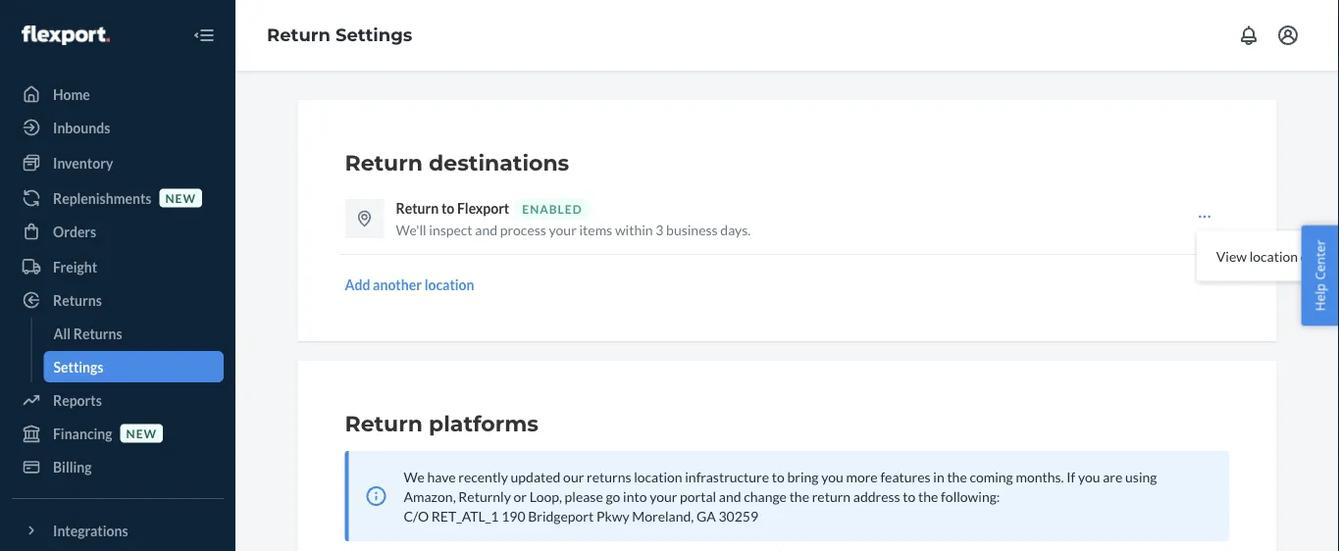 Task type: locate. For each thing, give the bounding box(es) containing it.
add another location
[[345, 276, 474, 293]]

your down the enabled
[[549, 221, 577, 238]]

0 horizontal spatial the
[[789, 488, 809, 505]]

home link
[[12, 78, 224, 110]]

business
[[666, 221, 718, 238]]

you
[[821, 468, 843, 485], [1078, 468, 1100, 485]]

new down "reports" "link"
[[126, 426, 157, 440]]

location
[[1249, 247, 1298, 264], [424, 276, 474, 293], [634, 468, 682, 485]]

location right the another
[[424, 276, 474, 293]]

inspect
[[429, 221, 472, 238]]

view location details button
[[1197, 209, 1339, 281], [1201, 235, 1339, 277]]

you right if
[[1078, 468, 1100, 485]]

0 vertical spatial location
[[1249, 247, 1298, 264]]

2 vertical spatial to
[[903, 488, 916, 505]]

return settings
[[267, 24, 412, 46]]

1 vertical spatial your
[[650, 488, 677, 505]]

our
[[563, 468, 584, 485]]

updated
[[511, 468, 561, 485]]

orders link
[[12, 216, 224, 247]]

using
[[1125, 468, 1157, 485]]

1 horizontal spatial you
[[1078, 468, 1100, 485]]

1 vertical spatial and
[[719, 488, 741, 505]]

return platforms
[[345, 411, 538, 437]]

destinations
[[429, 150, 569, 176]]

bridgeport
[[528, 508, 594, 524]]

inbounds link
[[12, 112, 224, 143]]

2 vertical spatial location
[[634, 468, 682, 485]]

the down bring
[[789, 488, 809, 505]]

your up moreland,
[[650, 488, 677, 505]]

within
[[615, 221, 653, 238]]

and down infrastructure
[[719, 488, 741, 505]]

1 vertical spatial to
[[772, 468, 785, 485]]

1 vertical spatial location
[[424, 276, 474, 293]]

replenishments
[[53, 190, 152, 206]]

the down in
[[918, 488, 938, 505]]

billing link
[[12, 451, 224, 483]]

return destinations
[[345, 150, 569, 176]]

and down "flexport"
[[475, 221, 497, 238]]

1 vertical spatial settings
[[53, 359, 103, 375]]

open account menu image
[[1276, 24, 1300, 47]]

we'll
[[396, 221, 426, 238]]

return settings link
[[267, 24, 412, 46]]

coming
[[970, 468, 1013, 485]]

all returns link
[[44, 318, 224, 349]]

new for replenishments
[[165, 191, 196, 205]]

0 horizontal spatial settings
[[53, 359, 103, 375]]

view
[[1216, 247, 1247, 264]]

following:
[[941, 488, 1000, 505]]

1 vertical spatial returns
[[73, 325, 122, 342]]

integrations button
[[12, 515, 224, 546]]

more
[[846, 468, 878, 485]]

to up inspect
[[441, 200, 454, 216]]

platforms
[[429, 411, 538, 437]]

returnly
[[458, 488, 511, 505]]

0 horizontal spatial new
[[126, 426, 157, 440]]

return
[[267, 24, 331, 46], [345, 150, 423, 176], [396, 200, 439, 216], [345, 411, 423, 437]]

location up into
[[634, 468, 682, 485]]

months.
[[1016, 468, 1064, 485]]

returns
[[53, 292, 102, 309], [73, 325, 122, 342]]

view location details
[[1216, 247, 1339, 264]]

close navigation image
[[192, 24, 216, 47]]

return for return to flexport
[[396, 200, 439, 216]]

returns right all at the left bottom of page
[[73, 325, 122, 342]]

moreland,
[[632, 508, 694, 524]]

new up orders link
[[165, 191, 196, 205]]

are
[[1103, 468, 1123, 485]]

1 horizontal spatial your
[[650, 488, 677, 505]]

amazon,
[[404, 488, 456, 505]]

0 vertical spatial your
[[549, 221, 577, 238]]

your
[[549, 221, 577, 238], [650, 488, 677, 505]]

0 vertical spatial and
[[475, 221, 497, 238]]

to up change on the right of page
[[772, 468, 785, 485]]

settings
[[335, 24, 412, 46], [53, 359, 103, 375]]

if
[[1067, 468, 1075, 485]]

in
[[933, 468, 944, 485]]

new for financing
[[126, 426, 157, 440]]

billing
[[53, 459, 92, 475]]

inventory link
[[12, 147, 224, 179]]

2 horizontal spatial the
[[947, 468, 967, 485]]

freight
[[53, 258, 97, 275]]

returns down freight on the left
[[53, 292, 102, 309]]

2 horizontal spatial to
[[903, 488, 916, 505]]

change
[[744, 488, 787, 505]]

go
[[606, 488, 620, 505]]

3
[[656, 221, 664, 238]]

days.
[[720, 221, 751, 238]]

1 horizontal spatial settings
[[335, 24, 412, 46]]

to
[[441, 200, 454, 216], [772, 468, 785, 485], [903, 488, 916, 505]]

0 vertical spatial returns
[[53, 292, 102, 309]]

you up "return"
[[821, 468, 843, 485]]

reports link
[[12, 385, 224, 416]]

portal
[[680, 488, 716, 505]]

and
[[475, 221, 497, 238], [719, 488, 741, 505]]

location inside we have recently updated our returns location infrastructure to bring you more features in the coming months. if you are using amazon, returnly or loop, please go into your portal and change the return address to the following: c/o ret_atl_1 190 bridgeport pkwy moreland, ga 30259
[[634, 468, 682, 485]]

0 horizontal spatial location
[[424, 276, 474, 293]]

1 horizontal spatial new
[[165, 191, 196, 205]]

your inside we have recently updated our returns location infrastructure to bring you more features in the coming months. if you are using amazon, returnly or loop, please go into your portal and change the return address to the following: c/o ret_atl_1 190 bridgeport pkwy moreland, ga 30259
[[650, 488, 677, 505]]

1 vertical spatial new
[[126, 426, 157, 440]]

financing
[[53, 425, 112, 442]]

0 vertical spatial new
[[165, 191, 196, 205]]

0 horizontal spatial you
[[821, 468, 843, 485]]

2 horizontal spatial location
[[1249, 247, 1298, 264]]

to down features
[[903, 488, 916, 505]]

1 horizontal spatial location
[[634, 468, 682, 485]]

recently
[[458, 468, 508, 485]]

1 horizontal spatial and
[[719, 488, 741, 505]]

location inside "button"
[[424, 276, 474, 293]]

the
[[947, 468, 967, 485], [789, 488, 809, 505], [918, 488, 938, 505]]

we have recently updated our returns location infrastructure to bring you more features in the coming months. if you are using amazon, returnly or loop, please go into your portal and change the return address to the following: c/o ret_atl_1 190 bridgeport pkwy moreland, ga 30259
[[404, 468, 1157, 524]]

orders
[[53, 223, 96, 240]]

and inside we have recently updated our returns location infrastructure to bring you more features in the coming months. if you are using amazon, returnly or loop, please go into your portal and change the return address to the following: c/o ret_atl_1 190 bridgeport pkwy moreland, ga 30259
[[719, 488, 741, 505]]

0 vertical spatial to
[[441, 200, 454, 216]]

bring
[[787, 468, 819, 485]]

items
[[579, 221, 612, 238]]

all returns
[[53, 325, 122, 342]]

features
[[880, 468, 931, 485]]

we
[[404, 468, 425, 485]]

new
[[165, 191, 196, 205], [126, 426, 157, 440]]

the right in
[[947, 468, 967, 485]]

return to flexport
[[396, 200, 509, 216]]

ga
[[696, 508, 716, 524]]

location right view
[[1249, 247, 1298, 264]]



Task type: describe. For each thing, give the bounding box(es) containing it.
open notifications image
[[1237, 24, 1261, 47]]

please
[[565, 488, 603, 505]]

1 you from the left
[[821, 468, 843, 485]]

return
[[812, 488, 851, 505]]

190
[[501, 508, 525, 524]]

integrations
[[53, 522, 128, 539]]

or
[[514, 488, 527, 505]]

process
[[500, 221, 546, 238]]

c/o
[[404, 508, 429, 524]]

inventory
[[53, 155, 113, 171]]

pkwy
[[596, 508, 629, 524]]

center
[[1311, 240, 1329, 280]]

30259
[[719, 508, 758, 524]]

inbounds
[[53, 119, 110, 136]]

flexport logo image
[[22, 25, 110, 45]]

1 horizontal spatial to
[[772, 468, 785, 485]]

0 horizontal spatial your
[[549, 221, 577, 238]]

we'll inspect and process your items within 3 business days.
[[396, 221, 751, 238]]

freight link
[[12, 251, 224, 283]]

all
[[53, 325, 71, 342]]

settings inside settings link
[[53, 359, 103, 375]]

help center
[[1311, 240, 1329, 311]]

help center button
[[1301, 225, 1339, 326]]

another
[[373, 276, 422, 293]]

0 horizontal spatial to
[[441, 200, 454, 216]]

ret_atl_1
[[431, 508, 499, 524]]

0 vertical spatial settings
[[335, 24, 412, 46]]

return for return destinations
[[345, 150, 423, 176]]

returns
[[587, 468, 631, 485]]

flexport
[[457, 200, 509, 216]]

0 horizontal spatial and
[[475, 221, 497, 238]]

details
[[1301, 247, 1339, 264]]

returns link
[[12, 284, 224, 316]]

1 horizontal spatial the
[[918, 488, 938, 505]]

have
[[427, 468, 456, 485]]

2 you from the left
[[1078, 468, 1100, 485]]

return for return platforms
[[345, 411, 423, 437]]

help
[[1311, 284, 1329, 311]]

return for return settings
[[267, 24, 331, 46]]

enabled
[[522, 202, 582, 216]]

home
[[53, 86, 90, 103]]

into
[[623, 488, 647, 505]]

add
[[345, 276, 370, 293]]

settings link
[[44, 351, 224, 383]]

add another location button
[[345, 275, 474, 294]]

infrastructure
[[685, 468, 769, 485]]

address
[[853, 488, 900, 505]]

loop,
[[529, 488, 562, 505]]

reports
[[53, 392, 102, 409]]



Task type: vqa. For each thing, say whether or not it's contained in the screenshot.
the Moreland,
yes



